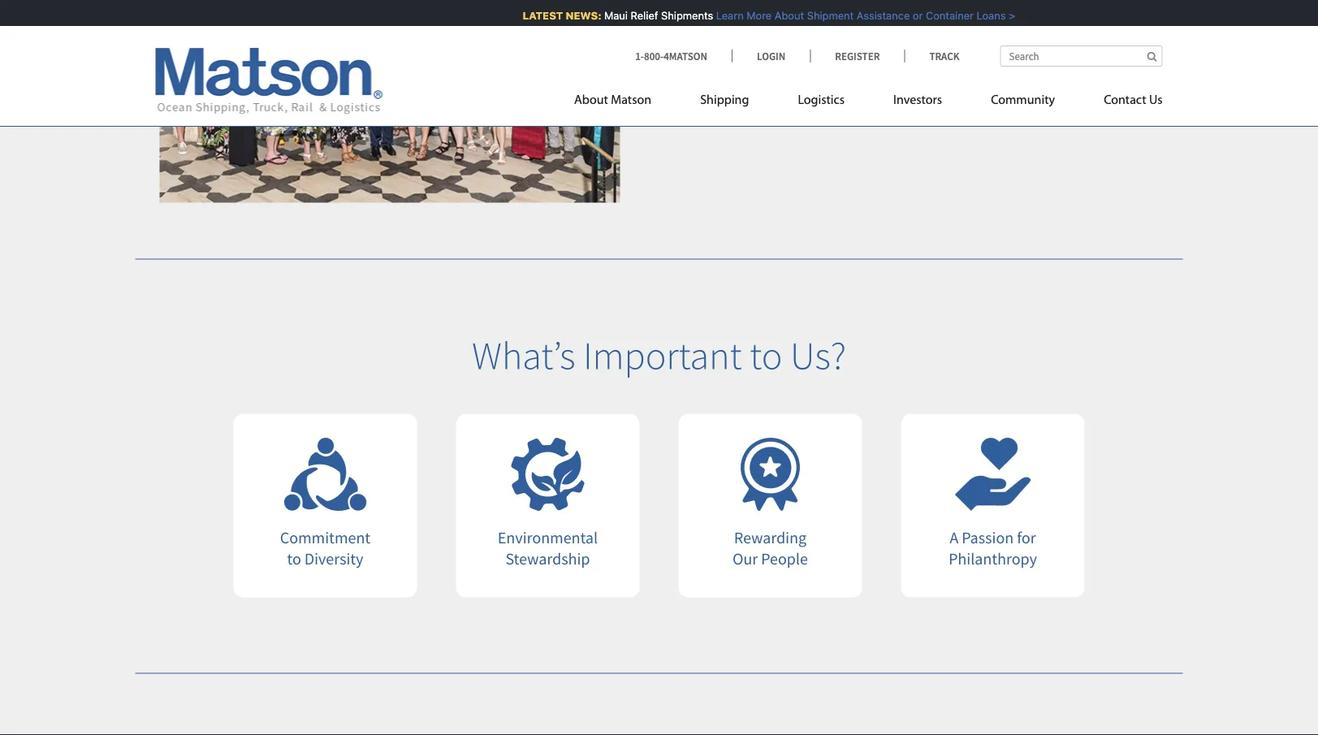 Task type: locate. For each thing, give the bounding box(es) containing it.
about left matson
[[575, 94, 609, 107]]

maui
[[599, 9, 623, 22]]

investors
[[894, 94, 943, 107]]

4matson
[[664, 49, 708, 63]]

search image
[[1148, 51, 1158, 61]]

login link
[[732, 49, 810, 63]]

top menu navigation
[[575, 86, 1163, 119]]

contact
[[1104, 94, 1147, 107]]

1 vertical spatial about
[[575, 94, 609, 107]]

about matson link
[[575, 86, 676, 119]]

shipping link
[[676, 86, 774, 119]]

0 horizontal spatial about
[[575, 94, 609, 107]]

register
[[836, 49, 880, 63]]

login
[[757, 49, 786, 63]]

1 horizontal spatial about
[[770, 9, 799, 22]]

register link
[[810, 49, 905, 63]]

0 vertical spatial about
[[770, 9, 799, 22]]

assistance
[[852, 9, 905, 22]]

1-800-4matson link
[[636, 49, 732, 63]]

1-
[[636, 49, 644, 63]]

community
[[992, 94, 1056, 107]]

shipment
[[802, 9, 849, 22]]

>
[[1004, 9, 1011, 22]]

contact us link
[[1080, 86, 1163, 119]]

about
[[770, 9, 799, 22], [575, 94, 609, 107]]

or
[[908, 9, 918, 22]]

None search field
[[1001, 46, 1163, 67]]

news:
[[561, 9, 597, 22]]

about right more
[[770, 9, 799, 22]]

shipments
[[656, 9, 708, 22]]



Task type: describe. For each thing, give the bounding box(es) containing it.
Search search field
[[1001, 46, 1163, 67]]

logistics
[[798, 94, 845, 107]]

more
[[742, 9, 767, 22]]

relief
[[626, 9, 653, 22]]

logistics link
[[774, 86, 870, 119]]

loans
[[972, 9, 1001, 22]]

track link
[[905, 49, 960, 63]]

1-800-4matson
[[636, 49, 708, 63]]

community link
[[967, 86, 1080, 119]]

matson
[[611, 94, 652, 107]]

about inside top menu navigation
[[575, 94, 609, 107]]

learn more about shipment assistance or container loans > link
[[711, 9, 1011, 22]]

latest news: maui relief shipments learn more about shipment assistance or container loans >
[[518, 9, 1011, 22]]

us
[[1150, 94, 1163, 107]]

learn
[[711, 9, 739, 22]]

container
[[921, 9, 969, 22]]

shipping
[[701, 94, 750, 107]]

latest
[[518, 9, 558, 22]]

investors link
[[870, 86, 967, 119]]

about matson
[[575, 94, 652, 107]]

contact us
[[1104, 94, 1163, 107]]

blue matson logo with ocean, shipping, truck, rail and logistics written beneath it. image
[[156, 48, 383, 115]]

800-
[[644, 49, 664, 63]]

track
[[930, 49, 960, 63]]



Task type: vqa. For each thing, say whether or not it's contained in the screenshot.
Alaska
no



